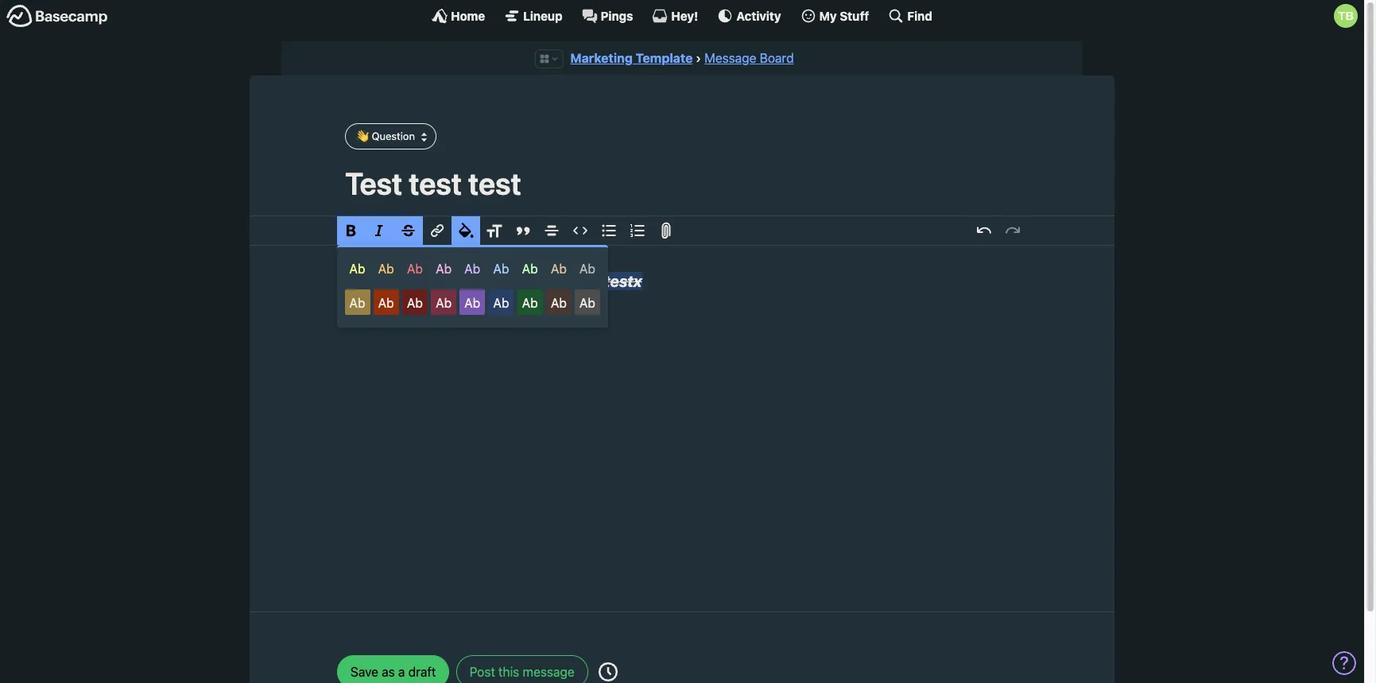 Task type: vqa. For each thing, say whether or not it's contained in the screenshot.
Your email address
no



Task type: locate. For each thing, give the bounding box(es) containing it.
my
[[820, 8, 837, 23]]

save
[[351, 665, 378, 679]]

my stuff
[[820, 8, 869, 23]]

marketing template link
[[570, 51, 693, 65]]

pings button
[[582, 8, 633, 24]]

1 horizontal spatial the
[[576, 272, 601, 290]]

2 the from the left
[[576, 272, 601, 290]]

schedule this to post later image
[[599, 662, 618, 681]]

👋 question
[[356, 130, 415, 142]]

as
[[382, 665, 395, 679]]

tests
[[399, 272, 437, 290], [535, 272, 573, 290]]

home link
[[432, 8, 485, 24]]

0 horizontal spatial tests
[[399, 272, 437, 290]]

question
[[372, 130, 415, 142]]

find button
[[889, 8, 933, 24]]

›
[[696, 51, 701, 65]]

the left test
[[441, 272, 465, 290]]

👋
[[356, 130, 369, 142]]

tests right "that"
[[535, 272, 573, 290]]

a
[[398, 665, 405, 679]]

0 horizontal spatial the
[[441, 272, 465, 290]]

save as a draft
[[351, 665, 436, 679]]

save as a draft button
[[337, 655, 450, 683]]

Write away… text field
[[297, 246, 1067, 592]]

lineup
[[523, 8, 563, 23]]

Type a title… text field
[[345, 165, 1019, 201]]

post
[[470, 665, 495, 679]]

hey!
[[671, 8, 698, 23]]

marketing
[[570, 51, 633, 65]]

switch accounts image
[[6, 4, 108, 29]]

1 horizontal spatial tests
[[535, 272, 573, 290]]

post this message button
[[456, 655, 588, 683]]

tests right to
[[399, 272, 437, 290]]

main element
[[0, 0, 1365, 31]]

the
[[441, 272, 465, 290], [576, 272, 601, 290]]

the left testx
[[576, 272, 601, 290]]



Task type: describe. For each thing, give the bounding box(es) containing it.
👋 question button
[[345, 124, 437, 149]]

to
[[381, 272, 396, 290]]

my stuff button
[[800, 8, 869, 24]]

activity link
[[718, 8, 781, 24]]

lineup link
[[504, 8, 563, 24]]

post this message
[[470, 665, 575, 679]]

test
[[469, 272, 498, 290]]

testx
[[604, 272, 642, 290]]

draft
[[408, 665, 436, 679]]

find
[[908, 8, 933, 23]]

pings
[[601, 8, 633, 23]]

1 the from the left
[[441, 272, 465, 290]]

that
[[501, 272, 532, 290]]

board
[[760, 51, 794, 65]]

› message board
[[696, 51, 794, 65]]

this
[[499, 665, 520, 679]]

2 tests from the left
[[535, 272, 573, 290]]

test
[[345, 272, 377, 290]]

tim burton image
[[1334, 4, 1358, 28]]

template
[[636, 51, 693, 65]]

hey! button
[[652, 8, 698, 24]]

1 tests from the left
[[399, 272, 437, 290]]

message board link
[[705, 51, 794, 65]]

test to tests the test that tests the testx
[[345, 272, 642, 290]]

marketing template
[[570, 51, 693, 65]]

message
[[705, 51, 757, 65]]

stuff
[[840, 8, 869, 23]]

home
[[451, 8, 485, 23]]

activity
[[737, 8, 781, 23]]

message
[[523, 665, 575, 679]]



